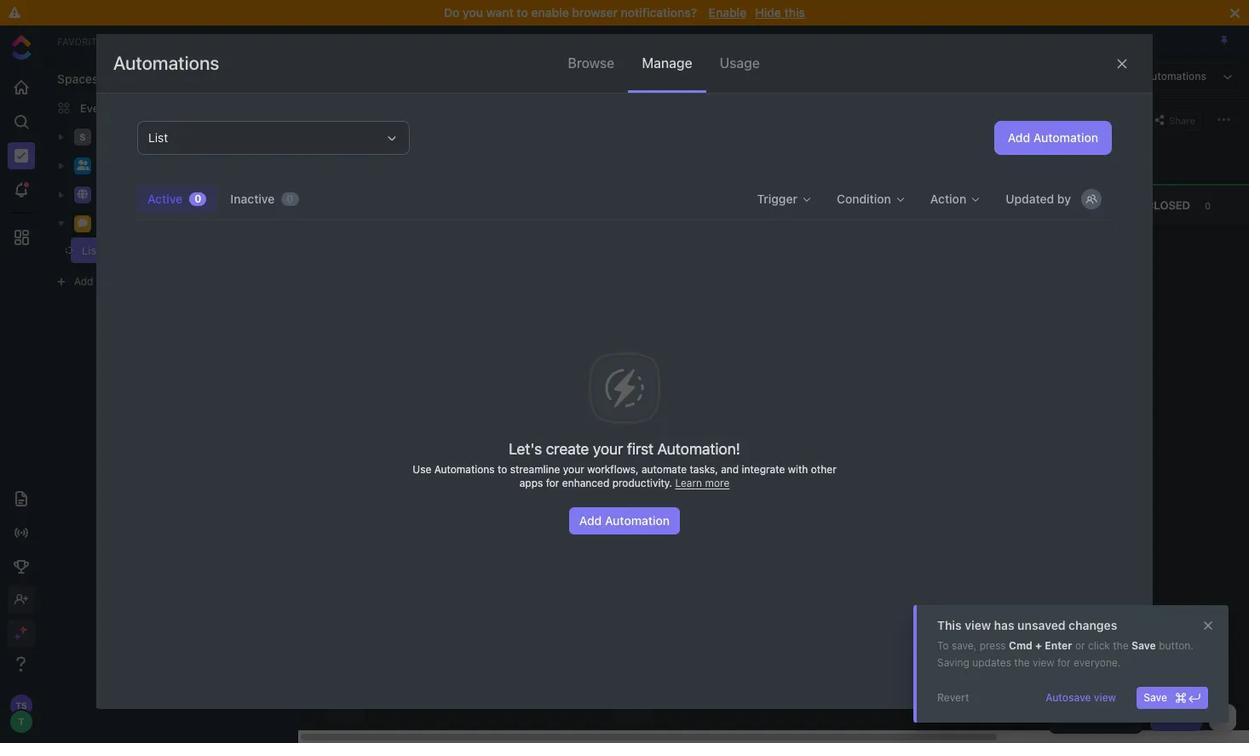 Task type: vqa. For each thing, say whether or not it's contained in the screenshot.
📃
no



Task type: describe. For each thing, give the bounding box(es) containing it.
view for autosave
[[1094, 692, 1117, 705]]

to
[[937, 640, 949, 653]]

enable
[[531, 5, 569, 20]]

automation for the add automation button to the bottom
[[605, 514, 670, 529]]

more
[[705, 477, 730, 490]]

changes
[[1069, 619, 1117, 633]]

0 up rockstar link
[[194, 193, 201, 205]]

space link
[[99, 124, 276, 151]]

0 right inactive
[[287, 193, 294, 205]]

create
[[546, 441, 589, 459]]

unsaved
[[1018, 619, 1066, 633]]

1 horizontal spatial add automation button
[[994, 121, 1112, 155]]

list button
[[137, 121, 410, 155]]

share
[[1169, 115, 1196, 126]]

observatory
[[99, 188, 164, 201]]

trigger button
[[747, 186, 823, 213]]

me button
[[1028, 110, 1067, 130]]

cmd
[[1009, 640, 1033, 653]]

this
[[784, 5, 805, 20]]

1 vertical spatial list link
[[66, 238, 259, 263]]

has
[[994, 619, 1015, 633]]

learn more
[[675, 477, 730, 490]]

other
[[811, 464, 837, 477]]

trigger button
[[747, 186, 823, 213]]

enhanced
[[562, 477, 610, 490]]

by for sorting by
[[357, 150, 368, 162]]

enter
[[1045, 640, 1072, 653]]

want
[[486, 5, 514, 20]]

everyone.
[[1074, 657, 1121, 670]]

add for the add automation button to the bottom
[[579, 514, 602, 529]]

search tasks...
[[347, 113, 418, 126]]

me
[[1046, 115, 1060, 126]]

for inside this view has unsaved changes to save, press cmd + enter or click the save button. saving updates the view for everyone.
[[1057, 657, 1071, 670]]

revert
[[937, 692, 969, 705]]

spaces
[[57, 72, 98, 86]]

do
[[444, 5, 460, 20]]

updated by button
[[996, 186, 1112, 213]]

updated by button
[[996, 186, 1112, 213]]

learn
[[675, 477, 702, 490]]

automations inside button
[[1144, 70, 1207, 83]]

let's create your first automation!
[[509, 441, 740, 459]]

team space link
[[99, 153, 276, 180]]

space for team space
[[130, 159, 163, 172]]

hide
[[755, 5, 781, 20]]

learn more link
[[675, 477, 730, 490]]

condition button
[[827, 186, 917, 213]]

comment image
[[78, 218, 88, 229]]

workflows,
[[587, 464, 639, 477]]

action button
[[920, 186, 992, 213]]

share button
[[1150, 110, 1201, 130]]

first
[[627, 441, 654, 459]]

0 vertical spatial list link
[[122, 34, 157, 46]]

observatory link
[[99, 182, 276, 209]]

manage
[[642, 55, 692, 71]]

0 right closed
[[1205, 200, 1211, 211]]

list for the topmost list link
[[130, 34, 148, 46]]

condition
[[837, 192, 891, 206]]

this
[[937, 619, 962, 633]]

spaces link
[[43, 72, 98, 86]]

with
[[788, 464, 808, 477]]

save,
[[952, 640, 977, 653]]

add automation for the rightmost the add automation button
[[1008, 130, 1098, 145]]

active
[[147, 192, 183, 206]]

search
[[347, 113, 380, 126]]

view for this
[[965, 619, 991, 633]]

1 vertical spatial the
[[1014, 657, 1030, 670]]

apps
[[520, 477, 543, 490]]

saving
[[937, 657, 970, 670]]

favorites
[[57, 35, 109, 46]]

action button
[[920, 186, 992, 213]]

browse
[[568, 55, 615, 71]]

user group image
[[76, 160, 89, 171]]

time estimate
[[386, 150, 449, 161]]

automation for the rightmost the add automation button
[[1034, 130, 1098, 145]]

save inside this view has unsaved changes to save, press cmd + enter or click the save button. saving updates the view for everyone.
[[1132, 640, 1156, 653]]

1 horizontal spatial your
[[593, 441, 623, 459]]

use
[[413, 464, 431, 477]]

button.
[[1159, 640, 1194, 653]]

updates
[[972, 657, 1011, 670]]

updated
[[1006, 192, 1054, 206]]

0 vertical spatial the
[[1113, 640, 1129, 653]]

0 vertical spatial to
[[517, 5, 528, 20]]

productivity.
[[612, 477, 672, 490]]

and
[[721, 464, 739, 477]]

enable
[[709, 5, 747, 20]]

press
[[980, 640, 1006, 653]]

automation!
[[657, 441, 740, 459]]

rockstar
[[99, 217, 145, 230]]



Task type: locate. For each thing, give the bounding box(es) containing it.
add down enhanced
[[579, 514, 602, 529]]

by right updated
[[1057, 192, 1071, 206]]

notifications?
[[621, 5, 697, 20]]

add down comment icon
[[74, 275, 93, 288]]

0 vertical spatial for
[[546, 477, 559, 490]]

to left streamline
[[498, 464, 507, 477]]

2 horizontal spatial add
[[1008, 130, 1030, 145]]

for right apps
[[546, 477, 559, 490]]

1 horizontal spatial automation
[[1034, 130, 1098, 145]]

1 horizontal spatial add
[[579, 514, 602, 529]]

2 horizontal spatial view
[[1094, 692, 1117, 705]]

2 vertical spatial add
[[579, 514, 602, 529]]

list link right the favorites
[[122, 34, 157, 46]]

for inside use automations to streamline your workflows, automate tasks, and integrate with other apps for enhanced productivity.
[[546, 477, 559, 490]]

or
[[1075, 640, 1085, 653]]

updated by
[[1006, 192, 1071, 206]]

view down +
[[1033, 657, 1055, 670]]

0 horizontal spatial the
[[1014, 657, 1030, 670]]

list down comment icon
[[82, 244, 100, 257]]

1 vertical spatial add automation button
[[569, 508, 680, 535]]

add down me button
[[1008, 130, 1030, 145]]

1 vertical spatial save
[[1144, 692, 1167, 705]]

space
[[99, 130, 132, 143], [130, 159, 163, 172], [96, 275, 126, 288]]

0 horizontal spatial to
[[498, 464, 507, 477]]

list for the list dropdown button on the left top
[[148, 130, 168, 145]]

the down "cmd"
[[1014, 657, 1030, 670]]

list down everything link in the top of the page
[[148, 130, 168, 145]]

1 horizontal spatial for
[[1057, 657, 1071, 670]]

1 vertical spatial add
[[74, 275, 93, 288]]

0 horizontal spatial your
[[563, 464, 584, 477]]

list inside dropdown button
[[148, 130, 168, 145]]

0 vertical spatial your
[[593, 441, 623, 459]]

2 horizontal spatial list
[[148, 130, 168, 145]]

to
[[517, 5, 528, 20], [498, 464, 507, 477]]

view down everyone.
[[1094, 692, 1117, 705]]

add automation button up updated by dropdown button on the right top
[[994, 121, 1112, 155]]

your up enhanced
[[563, 464, 584, 477]]

add automation button down productivity. at the bottom
[[569, 508, 680, 535]]

everything
[[80, 101, 137, 115]]

0 horizontal spatial for
[[546, 477, 559, 490]]

use automations to streamline your workflows, automate tasks, and integrate with other apps for enhanced productivity.
[[413, 464, 837, 490]]

by inside button
[[1057, 192, 1071, 206]]

the right click
[[1113, 640, 1129, 653]]

your up workflows,
[[593, 441, 623, 459]]

add for the rightmost the add automation button
[[1008, 130, 1030, 145]]

revert button
[[931, 688, 976, 710]]

0 vertical spatial list
[[130, 34, 148, 46]]

the
[[1113, 640, 1129, 653], [1014, 657, 1030, 670]]

2 horizontal spatial automations
[[1144, 70, 1207, 83]]

0 horizontal spatial add automation button
[[569, 508, 680, 535]]

task
[[1173, 712, 1196, 724]]

save left button.
[[1132, 640, 1156, 653]]

0 horizontal spatial automation
[[605, 514, 670, 529]]

tasks...
[[383, 113, 418, 126]]

2 vertical spatial list
[[82, 244, 100, 257]]

autosave view button
[[1039, 688, 1123, 710]]

1 horizontal spatial by
[[1057, 192, 1071, 206]]

everything link
[[43, 95, 297, 122]]

1 vertical spatial by
[[1057, 192, 1071, 206]]

for down enter
[[1057, 657, 1071, 670]]

save down button.
[[1144, 692, 1167, 705]]

1 horizontal spatial list
[[130, 34, 148, 46]]

automations button
[[1136, 64, 1215, 89]]

automations right use at the bottom of page
[[434, 464, 495, 477]]

view
[[965, 619, 991, 633], [1033, 657, 1055, 670], [1094, 692, 1117, 705]]

0 horizontal spatial automations
[[113, 52, 219, 74]]

1 vertical spatial list
[[148, 130, 168, 145]]

trigger
[[757, 192, 798, 206]]

let's
[[509, 441, 542, 459]]

0 vertical spatial by
[[357, 150, 368, 162]]

redo
[[914, 198, 944, 212]]

sorting by
[[320, 150, 368, 162]]

view inside button
[[1094, 692, 1117, 705]]

0 vertical spatial view
[[965, 619, 991, 633]]

autosave view
[[1046, 692, 1117, 705]]

action
[[930, 192, 967, 206]]

0 vertical spatial add automation button
[[994, 121, 1112, 155]]

2 vertical spatial view
[[1094, 692, 1117, 705]]

space down rockstar
[[96, 275, 126, 288]]

1 horizontal spatial automations
[[434, 464, 495, 477]]

no data image
[[574, 338, 676, 440]]

0 horizontal spatial view
[[965, 619, 991, 633]]

by for updated by
[[1057, 192, 1071, 206]]

sorting
[[320, 150, 354, 162]]

team
[[99, 159, 127, 172]]

automations up everything link in the top of the page
[[113, 52, 219, 74]]

browser
[[572, 5, 618, 20]]

0 horizontal spatial add
[[74, 275, 93, 288]]

streamline
[[510, 464, 560, 477]]

list
[[130, 34, 148, 46], [148, 130, 168, 145], [82, 244, 100, 257]]

your
[[593, 441, 623, 459], [563, 464, 584, 477]]

automation down productivity. at the bottom
[[605, 514, 670, 529]]

your inside use automations to streamline your workflows, automate tasks, and integrate with other apps for enhanced productivity.
[[563, 464, 584, 477]]

1 horizontal spatial to
[[517, 5, 528, 20]]

save inside button
[[1144, 692, 1167, 705]]

1 vertical spatial to
[[498, 464, 507, 477]]

1 vertical spatial view
[[1033, 657, 1055, 670]]

1 horizontal spatial add automation
[[1008, 130, 1098, 145]]

automations
[[113, 52, 219, 74], [1144, 70, 1207, 83], [434, 464, 495, 477]]

add automation for the add automation button to the bottom
[[579, 514, 670, 529]]

this view has unsaved changes to save, press cmd + enter or click the save button. saving updates the view for everyone.
[[937, 619, 1194, 670]]

1 vertical spatial your
[[563, 464, 584, 477]]

by
[[357, 150, 368, 162], [1057, 192, 1071, 206]]

do you want to enable browser notifications? enable hide this
[[444, 5, 805, 20]]

add space
[[74, 275, 126, 288]]

list right the favorites
[[130, 34, 148, 46]]

0 right the redo
[[959, 200, 965, 211]]

space up team
[[99, 130, 132, 143]]

automation down me
[[1034, 130, 1098, 145]]

0 horizontal spatial list
[[82, 244, 100, 257]]

team space
[[99, 159, 163, 172]]

0 vertical spatial automation
[[1034, 130, 1098, 145]]

1 vertical spatial automation
[[605, 514, 670, 529]]

1 vertical spatial add automation
[[579, 514, 670, 529]]

add automation
[[1008, 130, 1098, 145], [579, 514, 670, 529]]

automations inside use automations to streamline your workflows, automate tasks, and integrate with other apps for enhanced productivity.
[[434, 464, 495, 477]]

usage
[[720, 55, 760, 71]]

globe image
[[78, 189, 88, 200]]

space for add space
[[96, 275, 126, 288]]

0 horizontal spatial by
[[357, 150, 368, 162]]

click
[[1088, 640, 1110, 653]]

0 horizontal spatial add automation
[[579, 514, 670, 529]]

time
[[386, 150, 408, 161]]

list link
[[122, 34, 157, 46], [66, 238, 259, 263]]

0 vertical spatial space
[[99, 130, 132, 143]]

for
[[546, 477, 559, 490], [1057, 657, 1071, 670]]

by right "sorting"
[[357, 150, 368, 162]]

integrate
[[742, 464, 785, 477]]

space up observatory
[[130, 159, 163, 172]]

+
[[1035, 640, 1042, 653]]

0 vertical spatial add
[[1008, 130, 1030, 145]]

to inside use automations to streamline your workflows, automate tasks, and integrate with other apps for enhanced productivity.
[[498, 464, 507, 477]]

assignees button
[[1067, 110, 1141, 130]]

automation
[[1034, 130, 1098, 145], [605, 514, 670, 529]]

rockstar link
[[99, 210, 276, 238]]

0 vertical spatial save
[[1132, 640, 1156, 653]]

view up save, on the bottom
[[965, 619, 991, 633]]

estimate
[[411, 150, 449, 161]]

you
[[463, 5, 483, 20]]

condition button
[[827, 186, 917, 213]]

1 horizontal spatial view
[[1033, 657, 1055, 670]]

autosave
[[1046, 692, 1091, 705]]

to right want
[[517, 5, 528, 20]]

closed
[[1146, 198, 1191, 212]]

1 horizontal spatial the
[[1113, 640, 1129, 653]]

save
[[1132, 640, 1156, 653], [1144, 692, 1167, 705]]

0
[[194, 193, 201, 205], [287, 193, 294, 205], [959, 200, 965, 211], [1205, 200, 1211, 211]]

1 vertical spatial space
[[130, 159, 163, 172]]

1 vertical spatial for
[[1057, 657, 1071, 670]]

Search tasks... text field
[[347, 108, 488, 132]]

automations up share button
[[1144, 70, 1207, 83]]

list link down rockstar
[[66, 238, 259, 263]]

save button
[[1137, 688, 1208, 710]]

add automation button
[[994, 121, 1112, 155], [569, 508, 680, 535]]

automate
[[642, 464, 687, 477]]

0 vertical spatial add automation
[[1008, 130, 1098, 145]]

add automation down productivity. at the bottom
[[579, 514, 670, 529]]

2 vertical spatial space
[[96, 275, 126, 288]]

tasks,
[[690, 464, 718, 477]]

inactive
[[230, 192, 275, 206]]

add automation down me
[[1008, 130, 1098, 145]]



